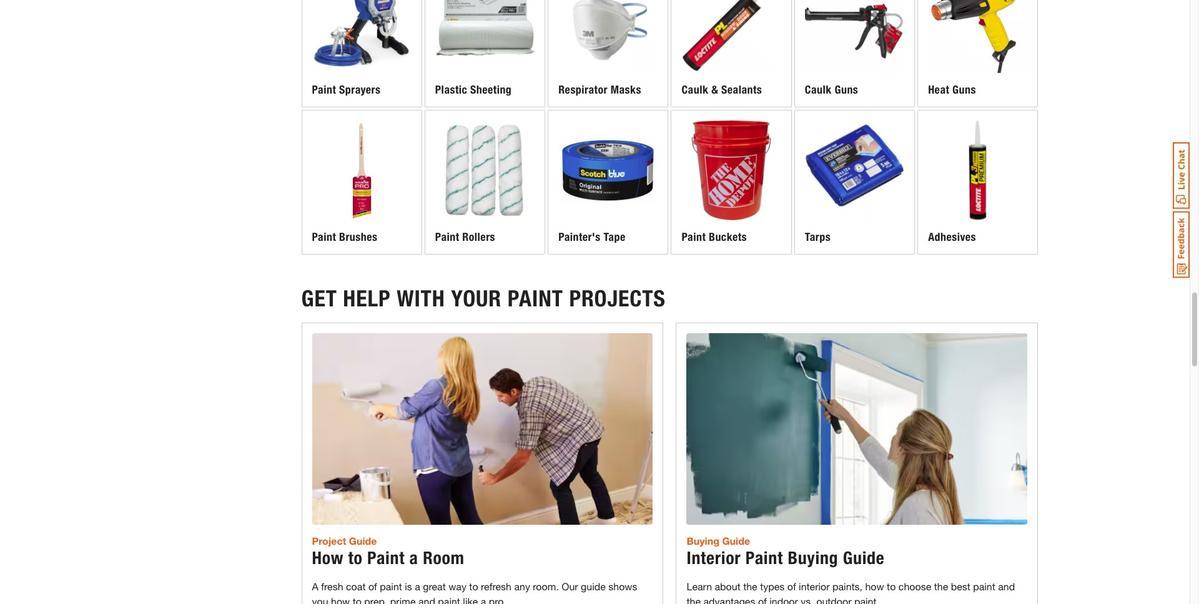 Task type: vqa. For each thing, say whether or not it's contained in the screenshot.
%)
no



Task type: locate. For each thing, give the bounding box(es) containing it.
0 horizontal spatial paint
[[380, 581, 402, 593]]

a right is
[[415, 581, 420, 593]]

about
[[715, 581, 741, 593]]

1 horizontal spatial caulk
[[805, 83, 832, 97]]

of
[[368, 581, 377, 593], [787, 581, 796, 593], [758, 596, 767, 605]]

paint up types
[[746, 548, 783, 569]]

paint brushes link
[[302, 111, 421, 254]]

the left types
[[743, 581, 757, 593]]

paint inside project guide how to paint a room
[[367, 548, 405, 569]]

paint left is
[[380, 581, 402, 593]]

guns right heat
[[952, 83, 976, 97]]

the down learn
[[687, 596, 701, 605]]

advantages
[[703, 596, 755, 605]]

guide right project
[[349, 535, 377, 547]]

heat guns
[[928, 83, 976, 97]]

paint sprayers link
[[302, 0, 421, 107]]

feedback link image
[[1173, 211, 1190, 279]]

how
[[312, 548, 344, 569]]

paint right best
[[973, 581, 995, 593]]

paint inside learn about the types of interior paints, how to choose the best paint and the advantages of indoor vs. outdoor paint.
[[973, 581, 995, 593]]

0 vertical spatial how
[[865, 581, 884, 593]]

to left choose
[[887, 581, 896, 593]]

paint rollers link
[[425, 111, 545, 254]]

pro.
[[489, 596, 506, 605]]

0 horizontal spatial how
[[331, 596, 350, 605]]

outdoor
[[816, 596, 852, 605]]

learn
[[687, 581, 712, 593]]

&
[[711, 83, 718, 97]]

coat
[[346, 581, 366, 593]]

0 vertical spatial buying
[[687, 535, 719, 547]]

sheeting
[[470, 83, 512, 97]]

a up is
[[409, 548, 418, 569]]

a fresh coat of paint is a great way to refresh any room. our guide shows you how to prep, prime and paint like a pro.
[[312, 581, 637, 605]]

paint rollers
[[435, 230, 495, 244]]

and right best
[[998, 581, 1015, 593]]

buying up interior at the right of the page
[[687, 535, 719, 547]]

project
[[312, 535, 346, 547]]

guide for to
[[349, 535, 377, 547]]

painter's
[[558, 230, 601, 244]]

1 horizontal spatial guide
[[722, 535, 750, 547]]

image for paint sprayers image
[[312, 0, 411, 73]]

1 vertical spatial how
[[331, 596, 350, 605]]

image for paint brushes image
[[312, 121, 411, 220]]

project guide how to paint a room
[[312, 535, 464, 569]]

and
[[998, 581, 1015, 593], [418, 596, 435, 605]]

to right how at the left bottom of the page
[[348, 548, 363, 569]]

guide up interior at the right of the page
[[722, 535, 750, 547]]

paint inside 'buying guide interior paint buying guide'
[[746, 548, 783, 569]]

2 caulk from the left
[[805, 83, 832, 97]]

caulk for caulk & sealants
[[682, 83, 708, 97]]

image for plastic sheeting image
[[435, 0, 535, 73]]

vs.
[[801, 596, 814, 605]]

of up indoor
[[787, 581, 796, 593]]

guns down image for caulk guns
[[835, 83, 858, 97]]

get
[[301, 286, 337, 312]]

best
[[951, 581, 970, 593]]

to inside project guide how to paint a room
[[348, 548, 363, 569]]

1 vertical spatial and
[[418, 596, 435, 605]]

how down fresh
[[331, 596, 350, 605]]

buckets
[[709, 230, 747, 244]]

0 vertical spatial and
[[998, 581, 1015, 593]]

paint up prep,
[[367, 548, 405, 569]]

2 guns from the left
[[952, 83, 976, 97]]

1 caulk from the left
[[682, 83, 708, 97]]

of up prep,
[[368, 581, 377, 593]]

with
[[397, 286, 445, 312]]

2 horizontal spatial of
[[787, 581, 796, 593]]

1 horizontal spatial and
[[998, 581, 1015, 593]]

guide inside project guide how to paint a room
[[349, 535, 377, 547]]

adhesives link
[[918, 111, 1038, 254]]

1 horizontal spatial how
[[865, 581, 884, 593]]

respirator masks link
[[548, 0, 668, 107]]

paint down way
[[438, 596, 460, 605]]

adhesives
[[928, 230, 976, 244]]

paint
[[312, 83, 336, 97], [312, 230, 336, 244], [435, 230, 459, 244], [682, 230, 706, 244], [508, 286, 563, 312], [367, 548, 405, 569], [746, 548, 783, 569]]

1 horizontal spatial guns
[[952, 83, 976, 97]]

guns
[[835, 83, 858, 97], [952, 83, 976, 97]]

0 horizontal spatial guide
[[349, 535, 377, 547]]

0 vertical spatial a
[[409, 548, 418, 569]]

1 vertical spatial a
[[415, 581, 420, 593]]

guide up paints,
[[843, 548, 885, 569]]

and down great
[[418, 596, 435, 605]]

1 vertical spatial buying
[[788, 548, 838, 569]]

to
[[348, 548, 363, 569], [469, 581, 478, 593], [887, 581, 896, 593], [353, 596, 362, 605]]

types
[[760, 581, 785, 593]]

0 horizontal spatial guns
[[835, 83, 858, 97]]

0 horizontal spatial and
[[418, 596, 435, 605]]

a right the like
[[481, 596, 486, 605]]

of down types
[[758, 596, 767, 605]]

is
[[405, 581, 412, 593]]

the left best
[[934, 581, 948, 593]]

projects
[[569, 286, 666, 312]]

image for painter's tape image
[[558, 121, 658, 220]]

0 horizontal spatial buying
[[687, 535, 719, 547]]

the
[[743, 581, 757, 593], [934, 581, 948, 593], [687, 596, 701, 605]]

interior
[[687, 548, 741, 569]]

paint left buckets
[[682, 230, 706, 244]]

like
[[463, 596, 478, 605]]

image for how to paint a room image
[[312, 334, 653, 525]]

way
[[449, 581, 466, 593]]

get help with your paint projects
[[301, 286, 666, 312]]

to down the coat
[[353, 596, 362, 605]]

2 horizontal spatial the
[[934, 581, 948, 593]]

2 horizontal spatial paint
[[973, 581, 995, 593]]

interior
[[799, 581, 830, 593]]

caulk
[[682, 83, 708, 97], [805, 83, 832, 97]]

paint left brushes
[[312, 230, 336, 244]]

guide for paint
[[722, 535, 750, 547]]

guide
[[349, 535, 377, 547], [722, 535, 750, 547], [843, 548, 885, 569]]

how up paint. at right bottom
[[865, 581, 884, 593]]

tape
[[604, 230, 626, 244]]

0 horizontal spatial caulk
[[682, 83, 708, 97]]

how
[[865, 581, 884, 593], [331, 596, 350, 605]]

plastic sheeting link
[[425, 0, 545, 107]]

0 horizontal spatial of
[[368, 581, 377, 593]]

image for paint buckets image
[[682, 121, 781, 220]]

paint
[[380, 581, 402, 593], [973, 581, 995, 593], [438, 596, 460, 605]]

plastic
[[435, 83, 467, 97]]

caulk for caulk guns
[[805, 83, 832, 97]]

a
[[409, 548, 418, 569], [415, 581, 420, 593], [481, 596, 486, 605]]

1 guns from the left
[[835, 83, 858, 97]]

of inside a fresh coat of paint is a great way to refresh any room. our guide shows you how to prep, prime and paint like a pro.
[[368, 581, 377, 593]]

caulk & sealants
[[682, 83, 762, 97]]

buying up 'interior'
[[788, 548, 838, 569]]

buying
[[687, 535, 719, 547], [788, 548, 838, 569]]

live chat image
[[1173, 142, 1190, 209]]



Task type: describe. For each thing, give the bounding box(es) containing it.
tarps
[[805, 230, 831, 244]]

brushes
[[339, 230, 377, 244]]

paint left rollers
[[435, 230, 459, 244]]

to up the like
[[469, 581, 478, 593]]

paint sprayers
[[312, 83, 381, 97]]

image for adhesives image
[[928, 121, 1028, 220]]

buying guide interior paint buying guide
[[687, 535, 885, 569]]

caulk & sealants link
[[672, 0, 791, 107]]

masks
[[611, 83, 641, 97]]

paint buckets
[[682, 230, 747, 244]]

any
[[514, 581, 530, 593]]

fresh
[[321, 581, 343, 593]]

refresh
[[481, 581, 511, 593]]

image for tarps image
[[805, 121, 904, 220]]

room
[[423, 548, 464, 569]]

1 horizontal spatial the
[[743, 581, 757, 593]]

guide
[[581, 581, 606, 593]]

rollers
[[462, 230, 495, 244]]

caulk guns link
[[795, 0, 914, 107]]

how inside a fresh coat of paint is a great way to refresh any room. our guide shows you how to prep, prime and paint like a pro.
[[331, 596, 350, 605]]

paint inside 'link'
[[312, 230, 336, 244]]

sprayers
[[339, 83, 381, 97]]

painter's tape
[[558, 230, 626, 244]]

your
[[451, 286, 502, 312]]

heat
[[928, 83, 949, 97]]

guns for caulk guns
[[835, 83, 858, 97]]

caulk guns
[[805, 83, 858, 97]]

1 horizontal spatial buying
[[788, 548, 838, 569]]

and inside learn about the types of interior paints, how to choose the best paint and the advantages of indoor vs. outdoor paint.
[[998, 581, 1015, 593]]

paint.
[[854, 596, 879, 605]]

shows
[[608, 581, 637, 593]]

how inside learn about the types of interior paints, how to choose the best paint and the advantages of indoor vs. outdoor paint.
[[865, 581, 884, 593]]

prime
[[390, 596, 416, 605]]

prep,
[[364, 596, 387, 605]]

help
[[343, 286, 391, 312]]

room.
[[533, 581, 559, 593]]

1 horizontal spatial paint
[[438, 596, 460, 605]]

2 vertical spatial a
[[481, 596, 486, 605]]

a inside project guide how to paint a room
[[409, 548, 418, 569]]

paint brushes
[[312, 230, 377, 244]]

you
[[312, 596, 328, 605]]

learn about the types of interior paints, how to choose the best paint and the advantages of indoor vs. outdoor paint.
[[687, 581, 1015, 605]]

respirator
[[558, 83, 608, 97]]

0 horizontal spatial the
[[687, 596, 701, 605]]

a
[[312, 581, 318, 593]]

image for interior paint buying guide image
[[687, 334, 1028, 525]]

image for caulk & sealants image
[[682, 0, 781, 73]]

indoor
[[770, 596, 798, 605]]

image for respirator masks image
[[558, 0, 658, 73]]

paint left sprayers
[[312, 83, 336, 97]]

tarps link
[[795, 111, 914, 254]]

paint right your
[[508, 286, 563, 312]]

plastic sheeting
[[435, 83, 512, 97]]

1 horizontal spatial of
[[758, 596, 767, 605]]

heat guns link
[[918, 0, 1038, 107]]

painter's tape link
[[548, 111, 668, 254]]

paint buckets link
[[672, 111, 791, 254]]

image for heat guns image
[[928, 0, 1028, 73]]

image for paint rollers image
[[435, 121, 535, 220]]

image for caulk guns image
[[805, 0, 904, 73]]

sealants
[[721, 83, 762, 97]]

respirator masks
[[558, 83, 641, 97]]

guns for heat guns
[[952, 83, 976, 97]]

our
[[562, 581, 578, 593]]

great
[[423, 581, 446, 593]]

and inside a fresh coat of paint is a great way to refresh any room. our guide shows you how to prep, prime and paint like a pro.
[[418, 596, 435, 605]]

paints,
[[832, 581, 862, 593]]

to inside learn about the types of interior paints, how to choose the best paint and the advantages of indoor vs. outdoor paint.
[[887, 581, 896, 593]]

2 horizontal spatial guide
[[843, 548, 885, 569]]

choose
[[899, 581, 931, 593]]



